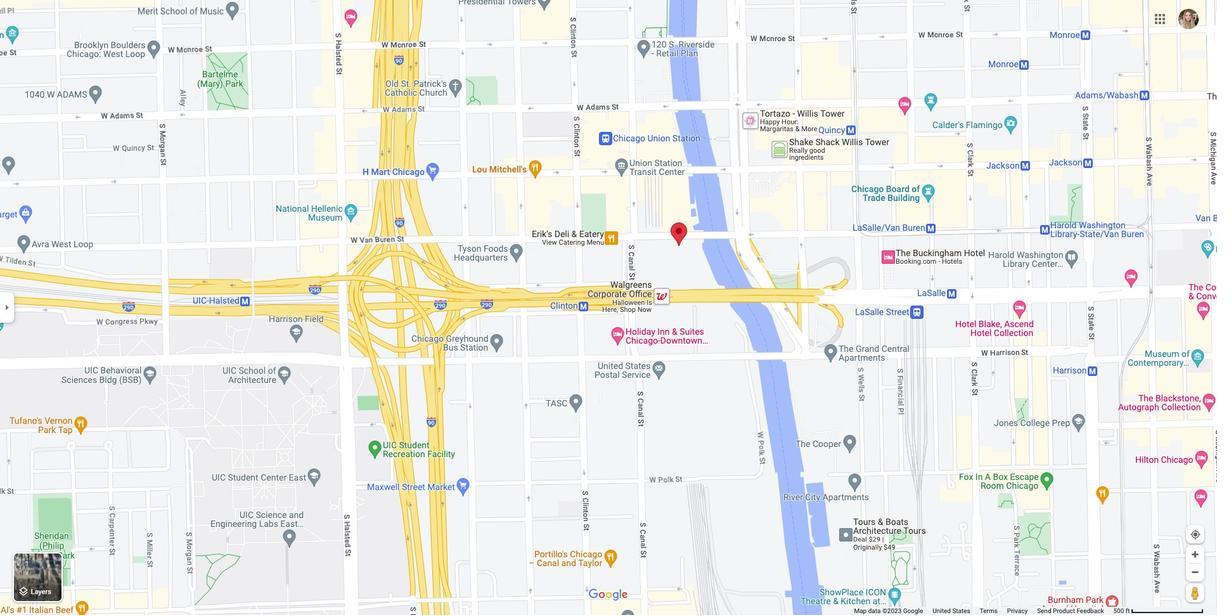 Task type: locate. For each thing, give the bounding box(es) containing it.
data
[[869, 608, 881, 615]]

zoom in image
[[1191, 550, 1201, 559]]

terms button
[[981, 607, 998, 615]]

feedback
[[1077, 608, 1105, 615]]

united states
[[933, 608, 971, 615]]

product
[[1054, 608, 1076, 615]]

layers
[[31, 588, 51, 596]]

zoom out image
[[1191, 568, 1201, 577]]

privacy
[[1008, 608, 1028, 615]]

footer containing map data ©2023 google
[[855, 607, 1114, 615]]

send
[[1038, 608, 1052, 615]]

500 ft button
[[1114, 608, 1205, 615]]

map
[[855, 608, 867, 615]]

footer
[[855, 607, 1114, 615]]

map data ©2023 google
[[855, 608, 924, 615]]



Task type: vqa. For each thing, say whether or not it's contained in the screenshot.
Edit on the left bottom of page
no



Task type: describe. For each thing, give the bounding box(es) containing it.
google maps element
[[0, 0, 1218, 615]]

united
[[933, 608, 951, 615]]

footer inside google maps element
[[855, 607, 1114, 615]]

500
[[1114, 608, 1125, 615]]

©2023
[[883, 608, 902, 615]]

privacy button
[[1008, 607, 1028, 615]]

expand side panel image
[[0, 301, 14, 315]]

send product feedback
[[1038, 608, 1105, 615]]

show your location image
[[1191, 529, 1202, 540]]

ft
[[1126, 608, 1131, 615]]

show street view coverage image
[[1187, 584, 1205, 603]]

send product feedback button
[[1038, 607, 1105, 615]]

google
[[904, 608, 924, 615]]

united states button
[[933, 607, 971, 615]]

500 ft
[[1114, 608, 1131, 615]]

terms
[[981, 608, 998, 615]]

states
[[953, 608, 971, 615]]

google account: michelle dermenjian  
(michelle.dermenjian@adept.ai) image
[[1179, 9, 1200, 29]]



